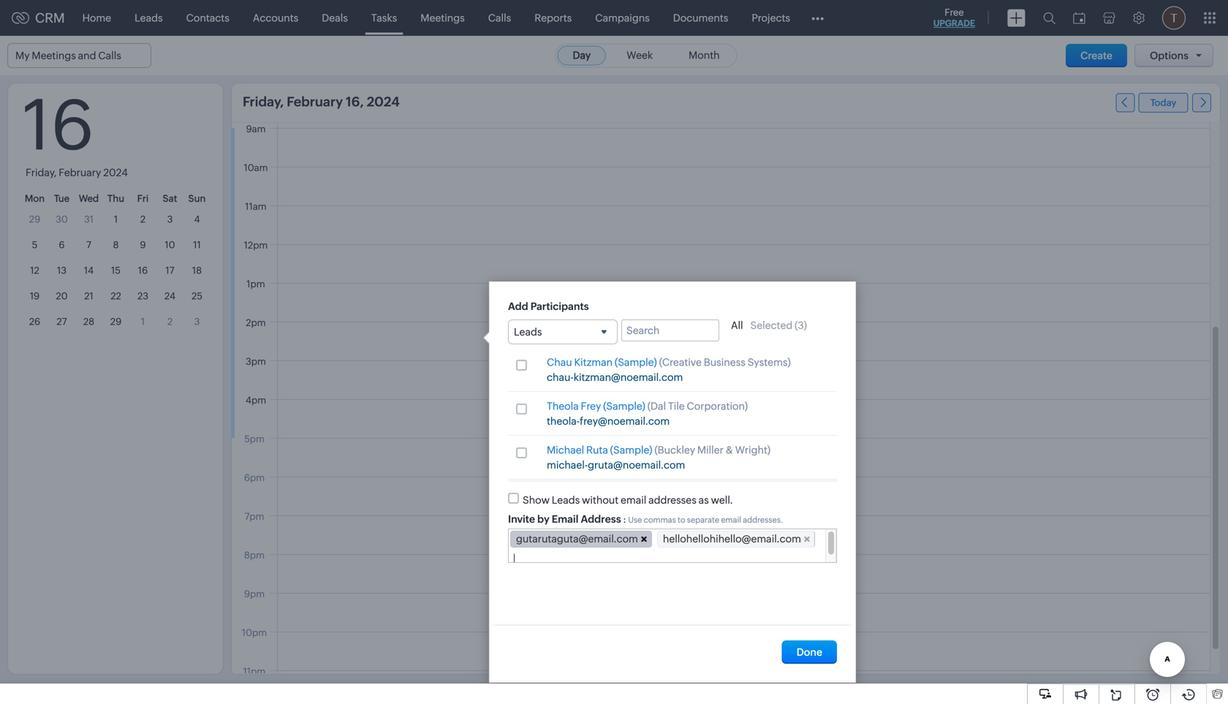 Task type: locate. For each thing, give the bounding box(es) containing it.
1 horizontal spatial 29
[[110, 316, 122, 327]]

0 horizontal spatial meetings
[[32, 50, 76, 61]]

0 vertical spatial email
[[621, 495, 647, 506]]

address
[[581, 514, 621, 525]]

3 right the selected
[[798, 320, 804, 331]]

(sample) up kitzman@noemail.com
[[615, 357, 657, 368]]

1 down 23 on the top left of page
[[141, 316, 145, 327]]

5pm
[[244, 434, 265, 445]]

16 inside "16 friday , february 2024"
[[23, 85, 94, 165]]

email up use
[[621, 495, 647, 506]]

3 down 25
[[194, 316, 200, 327]]

email
[[621, 495, 647, 506], [721, 516, 742, 525]]

deals
[[322, 12, 348, 24]]

email inside 'invite by email address : use commas to separate email addresses.'
[[721, 516, 742, 525]]

leads for leads link
[[135, 12, 163, 24]]

michael ruta (sample) (buckley miller & wright) michael-gruta@noemail.com
[[547, 444, 771, 471]]

0 horizontal spatial 2
[[140, 214, 146, 225]]

2024 right 16,
[[367, 94, 400, 109]]

1 horizontal spatial leads
[[514, 326, 542, 338]]

1 vertical spatial leads
[[514, 326, 542, 338]]

(sample) for michael ruta (sample)
[[611, 444, 653, 456]]

1 vertical spatial meetings
[[32, 50, 76, 61]]

meetings right my
[[32, 50, 76, 61]]

(sample) for chau kitzman (sample)
[[615, 357, 657, 368]]

1 vertical spatial february
[[59, 167, 101, 178]]

(sample) inside michael ruta (sample) (buckley miller & wright) michael-gruta@noemail.com
[[611, 444, 653, 456]]

friday, february 16, 2024
[[243, 94, 400, 109]]

(sample) inside chau kitzman (sample) (creative business systems) chau-kitzman@noemail.com
[[615, 357, 657, 368]]

leads right home 'link'
[[135, 12, 163, 24]]

1 vertical spatial 2
[[167, 316, 173, 327]]

0 vertical spatial leads
[[135, 12, 163, 24]]

corporation)
[[687, 401, 748, 412]]

documents link
[[662, 0, 740, 35]]

12pm
[[244, 240, 268, 251]]

selected
[[751, 320, 793, 331]]

1 vertical spatial 16
[[138, 265, 148, 276]]

day link
[[558, 46, 607, 65]]

addresses.
[[743, 516, 784, 525]]

systems)
[[748, 357, 791, 368]]

calls right and
[[98, 50, 121, 61]]

None text field
[[514, 554, 815, 565]]

email
[[552, 514, 579, 525]]

friday
[[26, 167, 54, 178]]

reports link
[[523, 0, 584, 35]]

email up hellohellohihello@email.com
[[721, 516, 742, 525]]

ruta
[[587, 444, 608, 456]]

)
[[804, 320, 807, 331]]

2 down fri
[[140, 214, 146, 225]]

february
[[287, 94, 343, 109], [59, 167, 101, 178]]

3pm
[[246, 356, 266, 367]]

0 vertical spatial 29
[[29, 214, 40, 225]]

2024 up thu
[[103, 167, 128, 178]]

create
[[1081, 50, 1113, 61]]

michael
[[547, 444, 585, 456]]

3 down sat
[[167, 214, 173, 225]]

gutarutaguta@email.com
[[516, 533, 638, 545]]

(sample) up gruta@noemail.com
[[611, 444, 653, 456]]

february right ,
[[59, 167, 101, 178]]

chau kitzman (sample) (creative business systems) chau-kitzman@noemail.com
[[547, 357, 791, 383]]

0 vertical spatial 16
[[23, 85, 94, 165]]

home
[[82, 12, 111, 24]]

0 vertical spatial 2024
[[367, 94, 400, 109]]

0 horizontal spatial leads
[[135, 12, 163, 24]]

1 horizontal spatial 3
[[194, 316, 200, 327]]

chau
[[547, 357, 572, 368]]

participants
[[531, 301, 589, 312]]

2024 inside "16 friday , february 2024"
[[103, 167, 128, 178]]

16 up 23 on the top left of page
[[138, 265, 148, 276]]

4
[[194, 214, 200, 225]]

add
[[508, 301, 529, 312]]

contacts
[[186, 12, 230, 24]]

1 vertical spatial 29
[[110, 316, 122, 327]]

0 vertical spatial (sample)
[[615, 357, 657, 368]]

6pm
[[244, 473, 265, 483]]

2 vertical spatial (sample)
[[611, 444, 653, 456]]

to
[[678, 516, 686, 525]]

10am
[[244, 162, 268, 173]]

1 horizontal spatial 16
[[138, 265, 148, 276]]

22
[[111, 291, 121, 302]]

(sample) up frey@noemail.com
[[604, 401, 646, 412]]

0 horizontal spatial february
[[59, 167, 101, 178]]

michael-
[[547, 459, 588, 471]]

theola-
[[547, 416, 580, 427]]

8
[[113, 240, 119, 251]]

1 down thu
[[114, 214, 118, 225]]

invite by email address : use commas to separate email addresses.
[[508, 514, 784, 525]]

leads up 'email'
[[552, 495, 580, 506]]

profile image
[[1163, 6, 1186, 30]]

month link
[[674, 46, 736, 65]]

all
[[731, 320, 744, 331]]

1 horizontal spatial meetings
[[421, 12, 465, 24]]

meetings left 'calls' link
[[421, 12, 465, 24]]

1 vertical spatial email
[[721, 516, 742, 525]]

2 down 24
[[167, 316, 173, 327]]

leads down add
[[514, 326, 542, 338]]

11am
[[245, 201, 267, 212]]

16,
[[346, 94, 364, 109]]

contacts link
[[175, 0, 241, 35]]

30
[[56, 214, 68, 225]]

0 vertical spatial 1
[[114, 214, 118, 225]]

(buckley
[[655, 444, 696, 456]]

0 horizontal spatial 29
[[29, 214, 40, 225]]

leads inside "field"
[[514, 326, 542, 338]]

today link
[[1139, 93, 1189, 113]]

16 for 16
[[138, 265, 148, 276]]

1 vertical spatial calls
[[98, 50, 121, 61]]

(sample) inside theola frey (sample) (dal tile corporation) theola-frey@noemail.com
[[604, 401, 646, 412]]

calls left reports
[[488, 12, 511, 24]]

february left 16,
[[287, 94, 343, 109]]

leads
[[135, 12, 163, 24], [514, 326, 542, 338], [552, 495, 580, 506]]

1 horizontal spatial 2
[[167, 316, 173, 327]]

1 horizontal spatial email
[[721, 516, 742, 525]]

0 horizontal spatial 2024
[[103, 167, 128, 178]]

10pm
[[242, 628, 267, 639]]

addresses
[[649, 495, 697, 506]]

29
[[29, 214, 40, 225], [110, 316, 122, 327]]

0 vertical spatial 2
[[140, 214, 146, 225]]

show
[[523, 495, 550, 506]]

1 vertical spatial (sample)
[[604, 401, 646, 412]]

meetings link
[[409, 0, 477, 35]]

2
[[140, 214, 146, 225], [167, 316, 173, 327]]

deals link
[[310, 0, 360, 35]]

8pm
[[244, 550, 265, 561]]

0 vertical spatial calls
[[488, 12, 511, 24]]

theola
[[547, 401, 579, 412]]

1 horizontal spatial 1
[[141, 316, 145, 327]]

None button
[[782, 641, 837, 664]]

0 horizontal spatial 16
[[23, 85, 94, 165]]

16 for 16 friday , february 2024
[[23, 85, 94, 165]]

calls link
[[477, 0, 523, 35]]

michael ruta (sample) link
[[547, 444, 653, 457]]

free
[[945, 7, 964, 18]]

1 vertical spatial 2024
[[103, 167, 128, 178]]

29 down mon
[[29, 214, 40, 225]]

7pm
[[245, 511, 264, 522]]

0 horizontal spatial 1
[[114, 214, 118, 225]]

16 up ,
[[23, 85, 94, 165]]

26
[[29, 316, 40, 327]]

3
[[167, 214, 173, 225], [194, 316, 200, 327], [798, 320, 804, 331]]

upgrade
[[934, 18, 976, 28]]

2 horizontal spatial leads
[[552, 495, 580, 506]]

all link
[[731, 320, 744, 331]]

separate
[[687, 516, 720, 525]]

wright)
[[736, 444, 771, 456]]

1
[[114, 214, 118, 225], [141, 316, 145, 327]]

business
[[704, 357, 746, 368]]

29 down 22
[[110, 316, 122, 327]]

logo image
[[12, 12, 29, 24]]

1 horizontal spatial february
[[287, 94, 343, 109]]



Task type: vqa. For each thing, say whether or not it's contained in the screenshot.
Create Menu ELEMENT
yes



Task type: describe. For each thing, give the bounding box(es) containing it.
mon
[[25, 193, 45, 204]]

free upgrade
[[934, 7, 976, 28]]

frey@noemail.com
[[580, 416, 670, 427]]

create menu image
[[1008, 9, 1026, 27]]

wed
[[79, 193, 99, 204]]

projects link
[[740, 0, 802, 35]]

tasks link
[[360, 0, 409, 35]]

profile element
[[1154, 0, 1195, 35]]

0 vertical spatial meetings
[[421, 12, 465, 24]]

show leads without email addresses as well.
[[523, 495, 734, 506]]

use
[[629, 516, 642, 525]]

search image
[[1044, 12, 1056, 24]]

projects
[[752, 12, 791, 24]]

chau-
[[547, 372, 574, 383]]

campaigns link
[[584, 0, 662, 35]]

31
[[84, 214, 94, 225]]

1 horizontal spatial 2024
[[367, 94, 400, 109]]

2 horizontal spatial 3
[[798, 320, 804, 331]]

Search text field
[[622, 320, 720, 342]]

15
[[111, 265, 121, 276]]

28
[[83, 316, 94, 327]]

0 horizontal spatial email
[[621, 495, 647, 506]]

today
[[1151, 97, 1177, 108]]

crm link
[[12, 10, 65, 25]]

9
[[140, 240, 146, 251]]

day
[[573, 49, 591, 61]]

theola frey (sample) (dal tile corporation) theola-frey@noemail.com
[[547, 401, 748, 427]]

16 friday , february 2024
[[23, 85, 128, 178]]

14
[[84, 265, 94, 276]]

17
[[166, 265, 175, 276]]

4pm
[[246, 395, 266, 406]]

leads link
[[123, 0, 175, 35]]

19
[[30, 291, 40, 302]]

9am
[[246, 124, 266, 135]]

campaigns
[[596, 12, 650, 24]]

12
[[30, 265, 39, 276]]

&
[[726, 444, 734, 456]]

options
[[1151, 50, 1189, 61]]

24
[[165, 291, 176, 302]]

7
[[86, 240, 91, 251]]

week link
[[612, 46, 669, 65]]

fri
[[137, 193, 149, 204]]

leads for leads "field"
[[514, 326, 542, 338]]

home link
[[71, 0, 123, 35]]

Leads field
[[508, 320, 618, 345]]

week
[[627, 49, 653, 61]]

18
[[192, 265, 202, 276]]

accounts link
[[241, 0, 310, 35]]

commas
[[644, 516, 676, 525]]

tasks
[[371, 12, 397, 24]]

(sample) for theola frey (sample)
[[604, 401, 646, 412]]

5
[[32, 240, 38, 251]]

10
[[165, 240, 175, 251]]

my
[[15, 50, 30, 61]]

accounts
[[253, 12, 299, 24]]

11pm
[[243, 666, 266, 677]]

kitzman@noemail.com
[[574, 372, 683, 383]]

create menu element
[[999, 0, 1035, 35]]

as
[[699, 495, 709, 506]]

25
[[192, 291, 203, 302]]

1pm
[[247, 279, 265, 290]]

9pm
[[244, 589, 265, 600]]

month
[[689, 49, 720, 61]]

all selected ( 3 )
[[731, 320, 807, 331]]

by
[[538, 514, 550, 525]]

add participants
[[508, 301, 589, 312]]

sun
[[188, 193, 206, 204]]

1 horizontal spatial calls
[[488, 12, 511, 24]]

0 horizontal spatial 3
[[167, 214, 173, 225]]

(dal
[[648, 401, 666, 412]]

february inside "16 friday , february 2024"
[[59, 167, 101, 178]]

2 vertical spatial leads
[[552, 495, 580, 506]]

invite
[[508, 514, 535, 525]]

:
[[623, 514, 627, 525]]

miller
[[698, 444, 724, 456]]

chau kitzman (sample) link
[[547, 356, 657, 369]]

21
[[84, 291, 93, 302]]

0 horizontal spatial calls
[[98, 50, 121, 61]]

27
[[57, 316, 67, 327]]

kitzman
[[575, 357, 613, 368]]

(creative
[[659, 357, 702, 368]]

sat
[[163, 193, 177, 204]]

without
[[582, 495, 619, 506]]

search element
[[1035, 0, 1065, 36]]

1 vertical spatial 1
[[141, 316, 145, 327]]

well.
[[711, 495, 734, 506]]

0 vertical spatial february
[[287, 94, 343, 109]]

thu
[[107, 193, 124, 204]]

theola frey (sample) link
[[547, 400, 646, 413]]



